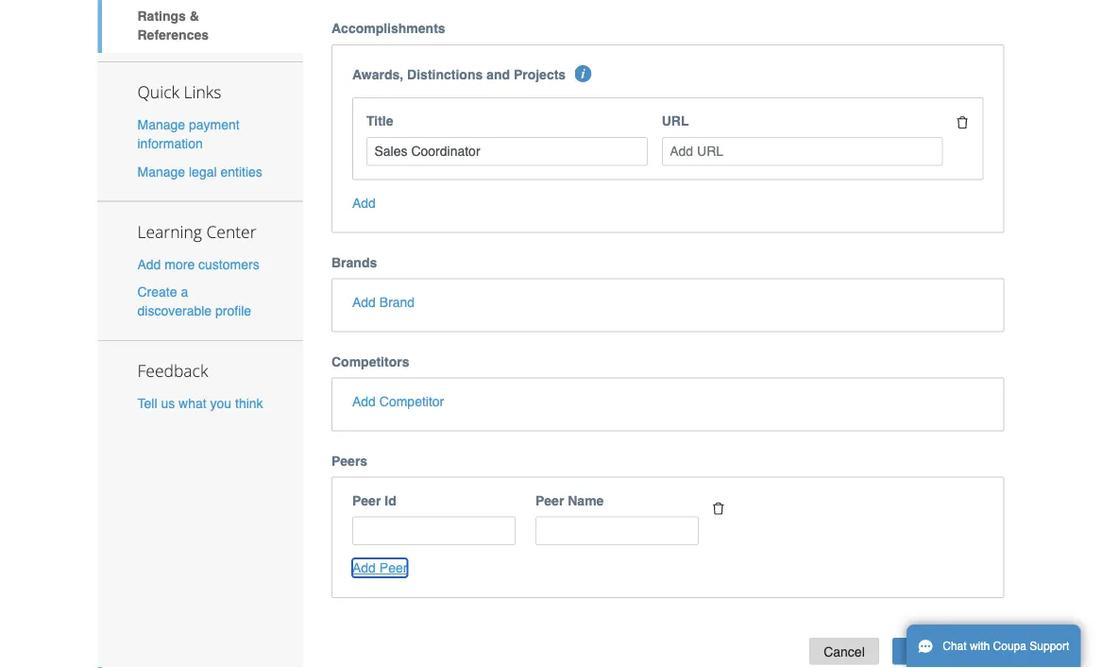 Task type: vqa. For each thing, say whether or not it's contained in the screenshot.
15th Online from the bottom of the page
no



Task type: locate. For each thing, give the bounding box(es) containing it.
tell us what you think
[[138, 396, 263, 411]]

add inside "button"
[[353, 394, 376, 409]]

manage for manage payment information
[[138, 117, 185, 132]]

manage legal entities link
[[138, 164, 263, 179]]

title
[[367, 113, 394, 129]]

what
[[179, 396, 207, 411]]

add more customers
[[138, 257, 260, 272]]

changes
[[941, 644, 991, 659]]

manage payment information
[[138, 117, 240, 151]]

manage
[[138, 117, 185, 132], [138, 164, 185, 179]]

add up brands
[[353, 195, 376, 210]]

id
[[385, 493, 397, 508]]

cancel
[[824, 644, 865, 659]]

peer down peer id 'text box'
[[380, 560, 408, 576]]

add down competitors
[[353, 394, 376, 409]]

peers
[[332, 453, 368, 468]]

add left the "brand" on the left of the page
[[353, 294, 376, 309]]

add inside button
[[353, 294, 376, 309]]

save changes
[[907, 644, 991, 659]]

us
[[161, 396, 175, 411]]

2 manage from the top
[[138, 164, 185, 179]]

add more customers link
[[138, 257, 260, 272]]

add for add brand
[[353, 294, 376, 309]]

you
[[210, 396, 232, 411]]

coupa
[[994, 640, 1027, 653]]

add for add more customers
[[138, 257, 161, 272]]

discoverable
[[138, 303, 212, 318]]

peer left name
[[536, 493, 565, 508]]

additional information image
[[575, 65, 592, 82]]

manage down information
[[138, 164, 185, 179]]

add for add competitor
[[353, 394, 376, 409]]

add for add
[[353, 195, 376, 210]]

manage up information
[[138, 117, 185, 132]]

add inside button
[[353, 560, 376, 576]]

add
[[353, 195, 376, 210], [138, 257, 161, 272], [353, 294, 376, 309], [353, 394, 376, 409], [353, 560, 376, 576]]

chat with coupa support
[[943, 640, 1070, 653]]

1 vertical spatial manage
[[138, 164, 185, 179]]

add peer button
[[353, 559, 408, 577]]

ratings
[[138, 8, 186, 23]]

cancel link
[[810, 638, 880, 665]]

information
[[138, 136, 203, 151]]

name
[[568, 493, 604, 508]]

add for add peer
[[353, 560, 376, 576]]

save
[[907, 644, 937, 659]]

quick links
[[138, 81, 221, 103]]

add peer
[[353, 560, 408, 576]]

add down peer id
[[353, 560, 376, 576]]

peer
[[353, 493, 381, 508], [536, 493, 565, 508], [380, 560, 408, 576]]

add up create
[[138, 257, 161, 272]]

manage payment information link
[[138, 117, 240, 151]]

0 vertical spatial manage
[[138, 117, 185, 132]]

a
[[181, 284, 188, 299]]

entities
[[221, 164, 263, 179]]

url
[[662, 113, 689, 129]]

tell us what you think button
[[138, 394, 263, 413]]

add brand
[[353, 294, 415, 309]]

quick
[[138, 81, 180, 103]]

manage legal entities
[[138, 164, 263, 179]]

learning center
[[138, 220, 257, 242]]

add competitor
[[353, 394, 444, 409]]

manage inside manage payment information
[[138, 117, 185, 132]]

center
[[206, 220, 257, 242]]

competitors
[[332, 354, 410, 369]]

peer left id
[[353, 493, 381, 508]]

awards, distinctions and projects
[[353, 67, 566, 82]]

1 manage from the top
[[138, 117, 185, 132]]

feedback
[[138, 359, 208, 382]]



Task type: describe. For each thing, give the bounding box(es) containing it.
peer for peer id
[[353, 493, 381, 508]]

Title text field
[[367, 137, 648, 166]]

add button
[[353, 193, 376, 212]]

customers
[[199, 257, 260, 272]]

learning
[[138, 220, 202, 242]]

payment
[[189, 117, 240, 132]]

&
[[190, 8, 199, 23]]

peer id
[[353, 493, 397, 508]]

think
[[235, 396, 263, 411]]

create a discoverable profile
[[138, 284, 252, 318]]

peer inside button
[[380, 560, 408, 576]]

with
[[971, 640, 991, 653]]

more
[[165, 257, 195, 272]]

ratings & references link
[[98, 0, 303, 53]]

chat
[[943, 640, 967, 653]]

tell
[[138, 396, 157, 411]]

brand
[[380, 294, 415, 309]]

peer for peer name
[[536, 493, 565, 508]]

links
[[184, 81, 221, 103]]

add brand button
[[353, 292, 415, 311]]

accomplishments
[[332, 21, 446, 36]]

legal
[[189, 164, 217, 179]]

projects
[[514, 67, 566, 82]]

manage for manage legal entities
[[138, 164, 185, 179]]

add competitor button
[[353, 392, 444, 411]]

chat with coupa support button
[[907, 625, 1081, 668]]

create a discoverable profile link
[[138, 284, 252, 318]]

URL text field
[[662, 137, 944, 166]]

distinctions
[[407, 67, 483, 82]]

profile
[[215, 303, 252, 318]]

and
[[487, 67, 510, 82]]

Peer Name text field
[[536, 516, 699, 545]]

ratings & references
[[138, 8, 209, 42]]

competitor
[[380, 394, 444, 409]]

create
[[138, 284, 177, 299]]

save changes button
[[893, 638, 1005, 665]]

peer name
[[536, 493, 604, 508]]

references
[[138, 27, 209, 42]]

support
[[1030, 640, 1070, 653]]

brands
[[332, 255, 377, 270]]

awards,
[[353, 67, 404, 82]]

Peer Id text field
[[353, 516, 516, 545]]



